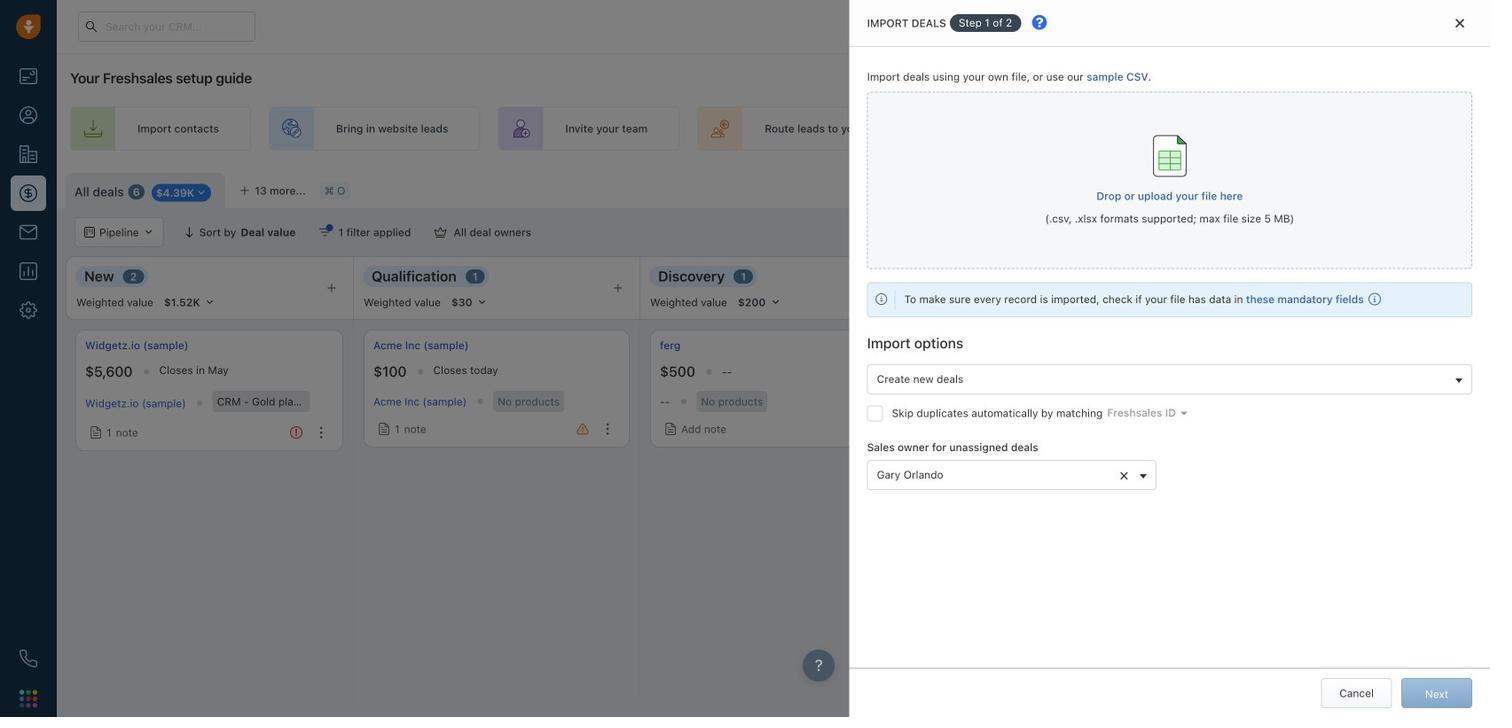 Task type: locate. For each thing, give the bounding box(es) containing it.
dialog
[[849, 0, 1490, 718]]

Search field
[[1394, 217, 1483, 247]]

Search your CRM... text field
[[78, 12, 255, 42]]

freshworks switcher image
[[20, 690, 37, 708]]

close image
[[1456, 18, 1464, 28]]

container_wx8msf4aqz5i3rn1 image
[[1190, 182, 1202, 194], [319, 226, 331, 239], [434, 226, 447, 239], [378, 423, 390, 436], [664, 423, 677, 436], [90, 427, 102, 439]]

phone image
[[20, 650, 37, 668]]



Task type: describe. For each thing, give the bounding box(es) containing it.
phone element
[[11, 641, 46, 677]]



Task type: vqa. For each thing, say whether or not it's contained in the screenshot.
Phone element
yes



